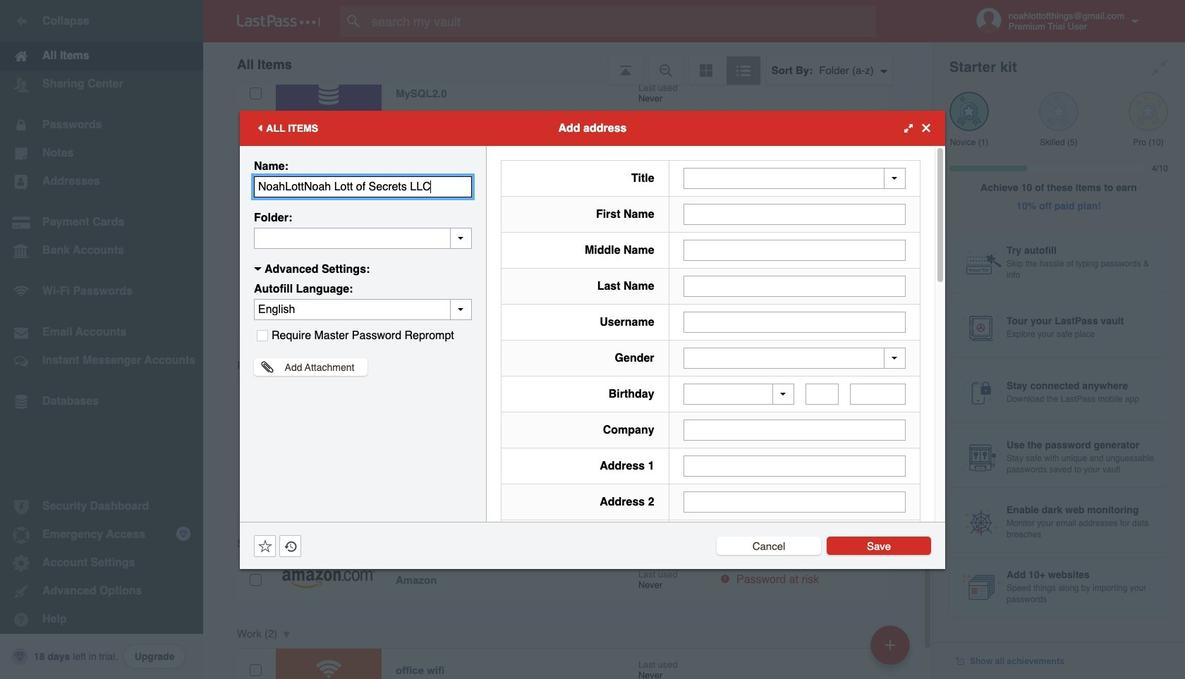 Task type: describe. For each thing, give the bounding box(es) containing it.
Search search field
[[340, 6, 904, 37]]

new item navigation
[[866, 622, 919, 680]]

vault options navigation
[[203, 42, 933, 85]]

main navigation navigation
[[0, 0, 203, 680]]

new item image
[[886, 641, 896, 650]]



Task type: locate. For each thing, give the bounding box(es) containing it.
None text field
[[684, 204, 906, 225], [254, 228, 472, 249], [684, 276, 906, 297], [806, 384, 839, 405], [684, 492, 906, 513], [684, 204, 906, 225], [254, 228, 472, 249], [684, 276, 906, 297], [806, 384, 839, 405], [684, 492, 906, 513]]

None text field
[[254, 176, 472, 197], [684, 240, 906, 261], [684, 312, 906, 333], [851, 384, 906, 405], [684, 420, 906, 441], [684, 456, 906, 477], [254, 176, 472, 197], [684, 240, 906, 261], [684, 312, 906, 333], [851, 384, 906, 405], [684, 420, 906, 441], [684, 456, 906, 477]]

dialog
[[240, 110, 946, 680]]

search my vault text field
[[340, 6, 904, 37]]

lastpass image
[[237, 15, 320, 28]]



